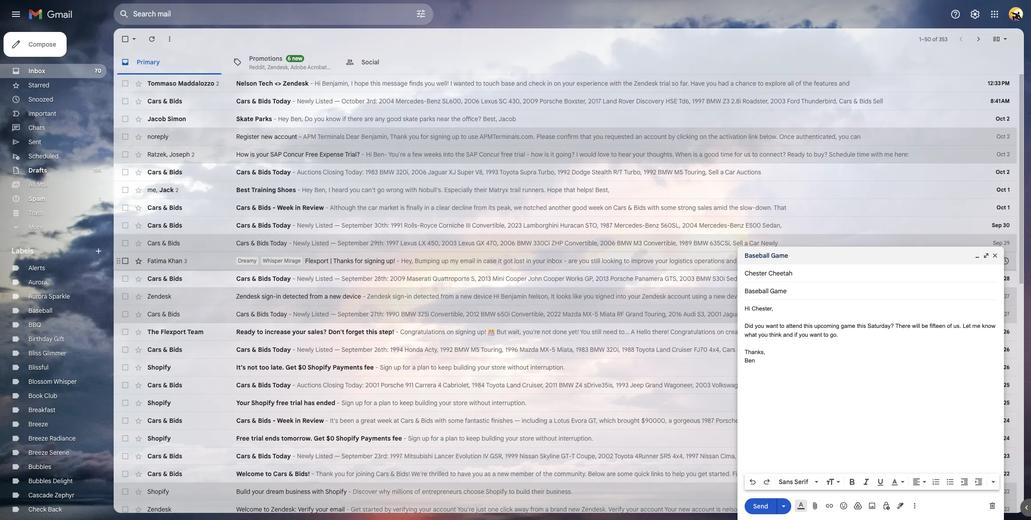 Task type: describe. For each thing, give the bounding box(es) containing it.
1 horizontal spatial 4x4,
[[709, 346, 721, 354]]

0 horizontal spatial 2001
[[365, 381, 379, 389]]

sep 23
[[992, 453, 1010, 460]]

trial left how
[[514, 151, 525, 159]]

more image
[[165, 35, 174, 44]]

1 2013 from the left
[[478, 275, 491, 283]]

in down shoes on the left top of the page
[[295, 204, 301, 212]]

building for free trial ends tomorrow. get $0 shopify payments fee
[[482, 435, 504, 443]]

6 row from the top
[[114, 163, 1017, 181]]

skate
[[236, 115, 253, 123]]

in up increase
[[276, 293, 281, 301]]

sep 22 for thank you for joining cars & bids! we're thrilled to have you as a new member of the community. below are some quick links to help you get started. find the perfect carare you on the lookout
[[992, 471, 1010, 477]]

0 horizontal spatial 911
[[405, 381, 414, 389]]

1995
[[817, 381, 829, 389]]

for up the lancer
[[431, 435, 439, 443]]

upcoming
[[814, 323, 839, 330]]

1 vertical spatial 1996
[[505, 346, 518, 354]]

1 vertical spatial are
[[568, 257, 577, 265]]

ended
[[316, 399, 335, 407]]

bmw left m3
[[617, 239, 632, 247]]

t100
[[772, 453, 787, 461]]

0 vertical spatial hi
[[315, 79, 320, 87]]

i right well!
[[451, 79, 452, 87]]

new down 530i
[[714, 293, 725, 301]]

0 horizontal spatial 1987
[[600, 222, 613, 230]]

in down hey,
[[407, 293, 412, 301]]

2 vertical spatial are
[[607, 470, 616, 478]]

1 horizontal spatial ready
[[788, 151, 805, 159]]

— for newly listed — september 23rd: 1997 mitsubishi lancer evolution iv gsr, 1999 nissan skyline gt-t coupe, 2002 toyota 4runner sr5 4x4, 1997 nissan cima, 1996 toyota t100 extended cab sr5, cars & bids
[[334, 453, 340, 461]]

main content containing promotions
[[114, 28, 1024, 520]]

below.
[[760, 133, 778, 141]]

bmw left 530i
[[696, 275, 711, 283]]

labels heading
[[12, 247, 94, 256]]

search mail image
[[116, 6, 132, 22]]

insert files using drive image
[[854, 502, 862, 511]]

0 vertical spatial 1993
[[486, 168, 498, 176]]

2 bids! from the left
[[396, 470, 410, 478]]

— right finishes
[[515, 417, 520, 425]]

jacob simon
[[147, 115, 186, 123]]

1997 right 29th:
[[386, 239, 399, 247]]

1 turbo, from the left
[[538, 168, 556, 176]]

on left activation
[[700, 133, 707, 141]]

bmw left 330ci
[[517, 239, 532, 247]]

of inside this saturday? there will be fifteen of us. let me know what you think and if you want to go.
[[947, 323, 952, 330]]

0 horizontal spatial flexport
[[161, 328, 186, 336]]

trial left 'so'
[[659, 79, 670, 87]]

underline ‪(⌘u)‬ image
[[876, 478, 885, 487]]

if inside this saturday? there will be fifteen of us. let me know what you think and if you want to go.
[[794, 332, 797, 338]]

2006 up office?
[[464, 97, 479, 105]]

requested
[[605, 133, 634, 141]]

1 horizontal spatial good
[[572, 204, 587, 212]]

1 bids! from the left
[[295, 470, 310, 478]]

in right check
[[547, 79, 552, 87]]

0 horizontal spatial benz
[[427, 97, 441, 105]]

older image
[[974, 35, 983, 44]]

the down the skyline
[[543, 470, 552, 478]]

330ci
[[533, 239, 550, 247]]

sdrive35is,
[[584, 381, 614, 389]]

a left few at left top
[[407, 151, 411, 159]]

1 vertical spatial still
[[592, 328, 601, 336]]

you inside this saturday? there will be fifteen of us. let me know what you think and if you want to go.
[[799, 332, 808, 338]]

compose
[[28, 40, 56, 48]]

0 vertical spatial your
[[236, 399, 250, 407]]

oct for thoughts.
[[997, 151, 1006, 158]]

dear
[[346, 133, 360, 141]]

0 vertical spatial jaguar
[[428, 168, 447, 176]]

bubbles for bubbles link on the bottom
[[28, 463, 51, 471]]

in right lost
[[526, 257, 531, 265]]

insert emoji ‪(⌘⇧2)‬ image
[[839, 502, 848, 511]]

can't
[[362, 186, 376, 194]]

simon
[[167, 115, 186, 123]]

— for newly listed — september 27th: 1990 bmw 325i convertible, 2012 bmw 650i convertible, 2022 mazda mx-5 miata rf grand touring, 2016 audi s3, 2001 jaguar xk8 convertible, 2019 maserati levante s gransport
[[331, 310, 336, 318]]

hse
[[666, 97, 677, 105]]

breeze serene
[[28, 449, 69, 457]]

2 verify from the left
[[608, 506, 625, 514]]

1992 right acty,
[[440, 346, 453, 354]]

21 row from the top
[[114, 430, 1017, 448]]

23
[[1004, 453, 1010, 460]]

oct for auctions
[[996, 169, 1005, 175]]

2016
[[669, 310, 682, 318]]

your left sales?
[[292, 328, 306, 336]]

1 vertical spatial sign
[[341, 399, 354, 407]]

so
[[672, 79, 679, 87]]

2003 left ford
[[771, 97, 786, 105]]

send button
[[745, 499, 777, 514]]

gt-
[[561, 453, 572, 461]]

1 horizontal spatial benz
[[645, 222, 659, 230]]

cars & bids today - newly listed — october 3rd: 2004 mercedes-benz sl600, 2006 lexus sc 430, 2009 porsche boxster, 2017 land rover discovery hse td6, 1997 bmw z3 2.8i roadster, 2003 ford thunderbird, cars & bids sell
[[236, 97, 883, 105]]

lx
[[419, 239, 426, 247]]

apmterminals.com.
[[480, 133, 535, 141]]

in right finally
[[424, 204, 429, 212]]

hello
[[637, 328, 651, 336]]

0 horizontal spatial it
[[498, 257, 502, 265]]

0 vertical spatial not
[[542, 328, 551, 336]]

cars & bids for cars & bids today - auctions closing today: 1983 bmw 320i, 2006 jaguar xj super v8, 1993 toyota supra turbo, 1992 dodge stealth r/t turbo, 1992 bmw m5 touring, sell a car auctions
[[147, 168, 182, 176]]

toyota right 1988
[[636, 346, 655, 354]]

a right thanks,
[[768, 346, 771, 354]]

199
[[93, 167, 101, 174]]

the left activation
[[708, 133, 718, 141]]

and left minimize icon
[[936, 257, 946, 265]]

fee for it's not too late. get $0 shopify payments fee
[[364, 364, 374, 372]]

2 horizontal spatial mercedes-
[[699, 222, 730, 230]]

aurora for aurora link
[[28, 278, 47, 286]]

sedan, for e500
[[762, 222, 782, 230]]

with left strong
[[648, 204, 659, 212]]

we
[[514, 204, 522, 212]]

a up supply
[[745, 239, 748, 247]]

a left the brand
[[545, 506, 549, 514]]

auctions down the expense
[[297, 168, 322, 176]]

23rd:
[[374, 453, 388, 461]]

on right serif
[[812, 470, 820, 478]]

did you want to attend this upcoming game
[[745, 323, 855, 330]]

oct 2 for auctions
[[996, 169, 1010, 175]]

sep 30
[[992, 222, 1010, 229]]

0 vertical spatial 320i,
[[396, 168, 410, 176]]

a right been on the left of page
[[356, 417, 359, 425]]

0 horizontal spatial 4x4,
[[673, 453, 684, 461]]

joining
[[356, 470, 374, 478]]

1 vertical spatial that
[[564, 186, 575, 194]]

1 horizontal spatial 2001
[[708, 310, 721, 318]]

0 horizontal spatial car
[[725, 168, 735, 176]]

evolution
[[456, 453, 482, 461]]

your left "listing"
[[876, 328, 889, 336]]

1 horizontal spatial land
[[603, 97, 617, 105]]

s3,
[[697, 310, 706, 318]]

here:
[[895, 151, 909, 159]]

0 horizontal spatial mazda
[[520, 346, 538, 354]]

more send options image
[[779, 502, 788, 511]]

you up few at left top
[[409, 133, 419, 141]]

well!
[[436, 79, 449, 87]]

plan for free trial ends tomorrow. get $0 shopify payments fee
[[445, 435, 457, 443]]

for down 1994 at the left bottom of page
[[403, 364, 411, 372]]

0 horizontal spatial plan
[[379, 399, 391, 407]]

the up rover at the top of the page
[[623, 79, 632, 87]]

1 concur from the left
[[283, 151, 304, 159]]

toyota left t100
[[752, 453, 771, 461]]

your down panamera
[[628, 293, 641, 301]]

1 vertical spatial your
[[665, 506, 677, 514]]

on down stealth
[[605, 204, 612, 212]]

you right like at the bottom of page
[[584, 293, 594, 301]]

Message Body text field
[[745, 305, 997, 472]]

bumping
[[415, 257, 440, 265]]

your down quick on the right bottom of page
[[626, 506, 639, 514]]

fatima
[[147, 257, 166, 265]]

new up 2012
[[460, 293, 472, 301]]

from up sales?
[[310, 293, 323, 301]]

close image
[[992, 252, 999, 259]]

nelson,
[[529, 293, 549, 301]]

build
[[516, 488, 530, 496]]

353
[[939, 36, 948, 42]]

your up 1999
[[506, 435, 518, 443]]

back
[[48, 506, 62, 514]]

a right take
[[814, 328, 818, 336]]

0 horizontal spatial at
[[394, 417, 399, 425]]

this saturday?
[[857, 323, 894, 330]]

2 inside tommaso maddalozzo 2
[[216, 80, 219, 87]]

0 horizontal spatial free
[[276, 399, 288, 407]]

of right all
[[796, 79, 801, 87]]

14 row from the top
[[114, 306, 1017, 323]]

0 horizontal spatial clicking
[[677, 133, 698, 141]]

it's
[[236, 364, 246, 372]]

29
[[1004, 240, 1010, 246]]

newly for newly listed — september 29th: 1997 lexus lx 450, 2003 lexus gx 470, 2006 bmw 330ci zhp convertible, 2006 bmw m3 convertible, 1989 bmw 635csi, sell a car newly
[[293, 239, 310, 247]]

you left as
[[473, 470, 483, 478]]

1 horizontal spatial the
[[836, 506, 846, 514]]

important
[[28, 110, 56, 118]]

0 horizontal spatial m5
[[471, 346, 480, 354]]

looks
[[556, 293, 571, 301]]

cars & bids today - newly listed — september 26th: 1994 honda acty, 1992 bmw m5 touring, 1996 mazda mx-5 miata, 1983 bmw 320i, 1988 toyota land cruiser fj70 4x4, cars & bids sell a car newly listed auctions —
[[236, 346, 854, 354]]

1 27 from the top
[[1004, 293, 1010, 300]]

0 horizontal spatial their
[[474, 186, 487, 194]]

1 vertical spatial car
[[749, 239, 760, 247]]

pop out image
[[983, 252, 990, 259]]

operations
[[694, 257, 725, 265]]

11:10:
[[820, 293, 835, 301]]

september for newly listed — september 27th: 1990 bmw 325i convertible, 2012 bmw 650i convertible, 2022 mazda mx-5 miata rf grand touring, 2016 audi s3, 2001 jaguar xk8 convertible, 2019 maserati levante s gransport
[[338, 310, 369, 318]]

you left were
[[829, 257, 839, 265]]

build
[[236, 488, 250, 496]]

for up the great
[[364, 399, 372, 407]]

cars & bids today - auctions closing today: 2001 porsche 911 carrera 4 cabriolet, 1984 toyota land cruiser, 2011 bmw z4 sdrive35is, 1993 jeep grand wagoneer, 2003 volkswagen eurovan mv weekender, 1995 isuzu mysterious
[[236, 381, 878, 389]]

0 vertical spatial free
[[501, 151, 513, 159]]

baseball game
[[745, 252, 788, 260]]

xj
[[449, 168, 456, 176]]

2003 right wagoneer,
[[696, 381, 711, 389]]

how
[[531, 151, 543, 159]]

works
[[566, 275, 583, 283]]

r/t
[[613, 168, 623, 176]]

cruiser,
[[522, 381, 544, 389]]

1 vertical spatial without
[[469, 399, 490, 407]]

down.
[[755, 204, 772, 212]]

0 vertical spatial me
[[884, 151, 893, 159]]

1 horizontal spatial 320i,
[[606, 346, 620, 354]]

found
[[796, 257, 812, 265]]

bliss glimmer link
[[28, 350, 66, 357]]

2 2013 from the left
[[596, 275, 609, 283]]

the right near
[[451, 115, 461, 123]]

newly for newly listed — september 27th: 1990 bmw 325i convertible, 2012 bmw 650i convertible, 2022 mazda mx-5 miata rf grand touring, 2016 audi s3, 2001 jaguar xk8 convertible, 2019 maserati levante s gransport
[[293, 310, 310, 318]]

row containing fatima khan
[[114, 252, 1017, 270]]

0 horizontal spatial land
[[507, 381, 521, 389]]

2 fantastic from the left
[[860, 417, 884, 425]]

for down 'parks' at left top
[[421, 133, 429, 141]]

0 vertical spatial by
[[668, 133, 675, 141]]

0 vertical spatial hey
[[278, 115, 289, 123]]

today for newly listed — september 29th: 1997 lexus lx 450, 2003 lexus gx 470, 2006 bmw 330ci zhp convertible, 2006 bmw m3 convertible, 1989 bmw 635csi, sell a car newly
[[270, 239, 287, 247]]

— for newly listed — september 30th: 1991 rolls-royce corniche iii convertible, 2023 lamborghini huracan sto, 1987 mercedes-benz 560sl, 2004 mercedes-benz e500 sedan,
[[334, 222, 340, 230]]

1 brought from the left
[[617, 417, 640, 425]]

a right had
[[731, 79, 734, 87]]

nc,
[[893, 293, 903, 301]]

an
[[635, 133, 642, 141]]

1 horizontal spatial free
[[306, 151, 318, 159]]

25 for cars & bids today - auctions closing today: 2001 porsche 911 carrera 4 cabriolet, 1984 toyota land cruiser, 2011 bmw z4 sdrive35is, 1993 jeep grand wagoneer, 2003 volkswagen eurovan mv weekender, 1995 isuzu mysterious
[[1004, 382, 1010, 389]]

newly for newly listed — october 3rd: 2004 mercedes-benz sl600, 2006 lexus sc 430, 2009 porsche boxster, 2017 land rover discovery hse td6, 1997 bmw z3 2.8i roadster, 2003 ford thunderbird, cars & bids sell
[[297, 97, 314, 105]]

50
[[925, 36, 931, 42]]

0 horizontal spatial ready
[[236, 328, 255, 336]]

0 vertical spatial m5
[[674, 168, 683, 176]]

new up don't
[[330, 293, 341, 301]]

mirage
[[284, 258, 301, 264]]

important link
[[28, 110, 56, 118]]

to inside this saturday? there will be fifteen of us. let me know what you think and if you want to go.
[[824, 332, 829, 338]]

2 turbo, from the left
[[624, 168, 642, 176]]

got
[[503, 257, 513, 265]]

0 vertical spatial sales
[[698, 204, 712, 212]]

minimize image
[[974, 252, 981, 259]]

up up 'mitsubishi' on the left
[[422, 435, 429, 443]]

you left can't in the top left of the page
[[350, 186, 360, 194]]

in left case
[[477, 257, 482, 265]]

2006 up flexport | thanks for signing up! - hey, bumping up my email in case it got lost in your inbox - are you still looking to improve your logistics operations and supply chain? if you found what you were looking for, just let me know and i
[[600, 239, 615, 247]]

formatting options toolbar
[[745, 474, 1000, 490]]

closing for 2001
[[323, 381, 344, 389]]

auctions down us at right top
[[737, 168, 761, 176]]

sr5,
[[829, 453, 842, 461]]

1 horizontal spatial 911
[[740, 417, 749, 425]]

2 horizontal spatial land
[[656, 346, 670, 354]]

interruption. for free trial ends tomorrow. get $0 shopify payments fee - sign up for a plan to keep building your store without interruption. ﻿͏ ﻿͏ ﻿͏ ﻿͏ ﻿͏ ﻿͏ ﻿͏ ﻿͏ ﻿͏ ﻿͏ ﻿͏ ﻿͏ ﻿͏ ﻿͏ ﻿͏ ﻿͏ ﻿͏ ﻿͏ ﻿͏ ﻿͏ ﻿͏ ﻿͏ ﻿͏ ﻿͏ ﻿͏ ﻿͏ ﻿͏ ﻿͏ ﻿͏ ﻿͏ ﻿͏ ﻿͏ ﻿͏ ﻿͏ ﻿͏ ﻿͏ ﻿͏ ﻿͏ ﻿͏ ﻿͏ ﻿͏ ﻿͏ ﻿͏ ﻿͏
[[559, 435, 593, 443]]

i left minimize icon
[[948, 257, 950, 265]]

with up rover at the top of the page
[[610, 79, 622, 87]]

but wait, you're not done yet! you still need to... a hello there! congratulations on creating your account!
[[495, 328, 791, 336]]

2 vertical spatial hi
[[494, 293, 499, 301]]

1 sap from the left
[[270, 151, 282, 159]]

toggle split pane mode image
[[992, 35, 1001, 44]]

bmw right '1989'
[[694, 239, 708, 247]]

1 fantastic from the left
[[465, 417, 490, 425]]

Search mail text field
[[133, 10, 391, 19]]

cars & bids for cars & bids - week in review - it's been a great week at cars & bids with some fantastic finishes — including a lotus evora gt, which brought $90000, a gorgeous 1987 porsche 911 carrera, which brought $65500, and a fantastic
[[147, 417, 182, 425]]

convertible, up you're
[[511, 310, 545, 318]]

— for newly listed — october 3rd: 2004 mercedes-benz sl600, 2006 lexus sc 430, 2009 porsche boxster, 2017 land rover discovery hse td6, 1997 bmw z3 2.8i roadster, 2003 ford thunderbird, cars & bids sell
[[334, 97, 340, 105]]

2 🎊 image from the left
[[791, 329, 798, 336]]

2 detected from the left
[[414, 293, 439, 301]]

0 horizontal spatial mercedes-
[[396, 97, 427, 105]]

a up amid
[[720, 168, 724, 176]]

a left clear on the top left of the page
[[431, 204, 434, 212]]

1 vertical spatial 2004
[[682, 222, 698, 230]]

cars & bids today - newly listed — september 28th: 2009 maserati quattroporte s, 2013 mini cooper john cooper works gp, 2013 porsche panamera gts, 2003 bmw 530i sedan, 1996 honda acty street 4wd, 1992 chevrolet blazer 4x4
[[236, 275, 904, 283]]

reddit, zendesk, adobe acrobat, yelp
[[249, 64, 339, 70]]

bmw down - congratulations on signing up!
[[454, 346, 469, 354]]

tab list containing promotions
[[114, 50, 1024, 75]]

a left lotus
[[549, 417, 552, 425]]

1 vertical spatial thank
[[316, 470, 333, 478]]

13 row from the top
[[114, 288, 1017, 306]]

2 horizontal spatial touring,
[[684, 168, 707, 176]]

finally
[[406, 204, 423, 212]]

tech
[[258, 79, 273, 87]]

1 horizontal spatial some
[[617, 470, 633, 478]]

1 horizontal spatial hey
[[302, 186, 313, 194]]

0 horizontal spatial week
[[377, 417, 392, 425]]

zendesk sign-in detected from a new device - zendesk sign-in detected from a new device hi benjamin nelson, it looks like you signed into your zendesk account using a new device on september 27, 2023 at 11:10: location: charlotte, nc, united
[[236, 293, 923, 301]]

up up the great
[[355, 399, 363, 407]]

1 horizontal spatial mercedes-
[[614, 222, 645, 230]]

game
[[841, 323, 855, 330]]

a down the 'quattroporte'
[[455, 293, 459, 301]]

2 looking from the left
[[856, 257, 877, 265]]

listed for newly listed — september 30th: 1991 rolls-royce corniche iii convertible, 2023 lamborghini huracan sto, 1987 mercedes-benz 560sl, 2004 mercedes-benz e500 sedan,
[[316, 222, 333, 230]]

1 device from the left
[[343, 293, 361, 301]]

september up "hi chester,"
[[756, 293, 787, 301]]

a right as
[[492, 470, 496, 478]]

$0 for tomorrow.
[[326, 435, 334, 443]]

you up love
[[593, 133, 603, 141]]

indent less ‪(⌘[)‬ image
[[960, 478, 969, 487]]

rf
[[617, 310, 624, 318]]

2022
[[547, 310, 561, 318]]

labels
[[12, 247, 34, 256]]

8 row from the top
[[114, 199, 1017, 217]]

porsche down the nelson tech <> zendesk - hi benjamin, i hope this message finds you well! i wanted to touch base and check in on your experience with the zendesk trial so far. have you had a chance to explore all of the features and
[[540, 97, 563, 105]]

1 vertical spatial me
[[147, 186, 156, 194]]

0 horizontal spatial touring,
[[481, 346, 504, 354]]

2 sep 27 from the top
[[994, 311, 1010, 318]]

0 vertical spatial thank
[[390, 133, 407, 141]]

0 vertical spatial just
[[889, 257, 899, 265]]

a up the great
[[374, 399, 377, 407]]

if inside main content
[[342, 115, 346, 123]]

0 horizontal spatial maserati
[[407, 275, 431, 283]]

1 vertical spatial up!
[[477, 328, 486, 336]]

payments for it's not too late. get $0 shopify payments fee
[[333, 364, 363, 372]]

0 vertical spatial you're
[[389, 151, 406, 159]]

discover
[[353, 488, 377, 496]]

welcome to zendesk: verify your email - get started by verifying your account you're just one click away from a brand new zendesk. verify your account your new account is nelsontech.zendesk.com see you there, the zendesk team by clicking
[[236, 506, 919, 514]]

1 horizontal spatial 1993
[[616, 381, 629, 389]]

how is your sap concur free expense trial? - hi ben- you're a few weeks into the sap concur free trial - how is it going? i would love to hear your thoughts. when is a good time for us to connect? ready to buy? schedule time with me here:
[[236, 151, 909, 159]]

listed for newly listed — september 26th: 1994 honda acty, 1992 bmw m5 touring, 1996 mazda mx-5 miata, 1983 bmw 320i, 1988 toyota land cruiser fj70 4x4, cars & bids sell a car newly listed auctions —
[[316, 346, 333, 354]]

bubbles for bubbles delight
[[28, 477, 51, 485]]

2 jacob from the left
[[499, 115, 516, 123]]

22 for thank you for joining cars & bids! we're thrilled to have you as a new member of the community. below are some quick links to help you get started. find the perfect carare you on the lookout
[[1004, 471, 1010, 477]]

1 detected from the left
[[283, 293, 308, 301]]

birthday gift link
[[28, 335, 64, 343]]

convertible, up account!
[[756, 310, 790, 318]]

today for newly listed — september 27th: 1990 bmw 325i convertible, 2012 bmw 650i convertible, 2022 mazda mx-5 miata rf grand touring, 2016 audi s3, 2001 jaguar xk8 convertible, 2019 maserati levante s gransport
[[270, 310, 287, 318]]

12 row from the top
[[114, 270, 1017, 288]]

sep 25 for your shopify free trial has ended - sign up for a plan to keep building your store without interruption. ﻿͏ ﻿͏ ﻿͏ ﻿͏ ﻿͏ ﻿͏ ﻿͏ ﻿͏ ﻿͏ ﻿͏ ﻿͏ ﻿͏ ﻿͏ ﻿͏ ﻿͏ ﻿͏ ﻿͏ ﻿͏ ﻿͏ ﻿͏ ﻿͏ ﻿͏ ﻿͏ ﻿͏ ﻿͏ ﻿͏ ﻿͏ ﻿͏ ﻿͏ ﻿͏ ﻿͏ ﻿͏ ﻿͏ ﻿͏ ﻿͏ ﻿͏ ﻿͏ ﻿͏ ﻿͏ ﻿͏ ﻿͏ ﻿͏ ﻿͏ ﻿͏
[[992, 400, 1010, 406]]

advanced search options image
[[412, 5, 430, 23]]

audi
[[683, 310, 696, 318]]

1 vertical spatial not
[[247, 364, 257, 372]]

1 horizontal spatial clicking
[[898, 506, 919, 514]]

you right carare
[[801, 470, 811, 478]]

blissful
[[28, 364, 48, 372]]

1 vertical spatial ben,
[[314, 186, 327, 194]]

1 looking from the left
[[602, 257, 622, 265]]

when
[[675, 151, 692, 159]]

0 horizontal spatial ben,
[[291, 115, 303, 123]]

cars & bids for cars & bids - week in review - although the car market is finally in a clear decline from its peak, we notched another good week on cars & bids with some strong sales amid the slow-down. that
[[147, 204, 182, 212]]

slow-
[[740, 204, 755, 212]]

you right if on the right
[[784, 257, 794, 265]]

radiance
[[50, 435, 76, 443]]

notched
[[524, 204, 547, 212]]

and right features
[[839, 79, 850, 87]]

10 row from the top
[[114, 234, 1017, 252]]

9 row from the top
[[114, 217, 1017, 234]]

gt,
[[589, 417, 598, 425]]

breeze for breeze link
[[28, 421, 48, 429]]

Subject field
[[745, 287, 997, 296]]

please
[[537, 133, 555, 141]]

1 oct 1 from the top
[[997, 187, 1010, 193]]

auctions down go.
[[822, 346, 846, 354]]

indent more ‪(⌘])‬ image
[[974, 478, 983, 487]]

a up the lancer
[[440, 435, 444, 443]]

1 vertical spatial some
[[448, 417, 464, 425]]

1 congratulations from the left
[[400, 328, 445, 336]]

toggle confidential mode image
[[882, 502, 891, 511]]

|
[[330, 257, 332, 265]]

0 vertical spatial mazda
[[563, 310, 581, 318]]

social tab
[[338, 50, 450, 75]]

0 horizontal spatial best,
[[483, 115, 497, 123]]

1 horizontal spatial it
[[551, 151, 554, 159]]

september for newly listed — september 30th: 1991 rolls-royce corniche iii convertible, 2023 lamborghini huracan sto, 1987 mercedes-benz 560sl, 2004 mercedes-benz e500 sedan,
[[341, 222, 373, 230]]

1 horizontal spatial you're
[[457, 506, 475, 514]]

mv
[[772, 381, 781, 389]]

skate
[[403, 115, 418, 123]]

support image
[[950, 9, 961, 20]]

cars & bids for cars & bids today - newly listed — september 26th: 1994 honda acty, 1992 bmw m5 touring, 1996 mazda mx-5 miata, 1983 bmw 320i, 1988 toyota land cruiser fj70 4x4, cars & bids sell a car newly listed auctions —
[[147, 346, 182, 354]]

sep 22 for discover why millions of entrepreneurs choose shopify to build their business. ﻿͏ ﻿͏ ﻿͏ ﻿͏ ﻿͏ ﻿͏ ﻿͏ ﻿͏ ﻿͏ ﻿͏ ﻿͏ ﻿͏ ﻿͏ ﻿͏ ﻿͏ ﻿͏ ﻿͏ ﻿͏ ﻿͏ ﻿͏ ﻿͏ ﻿͏ ﻿͏ ﻿͏ ﻿͏ ﻿͏ ﻿͏ ﻿͏ ﻿͏ ﻿͏ ﻿͏ ﻿͏ ﻿͏ ﻿͏ ﻿͏ ﻿͏ ﻿͏ ﻿͏ ﻿͏ ﻿͏ ﻿͏
[[993, 489, 1010, 495]]

1 vertical spatial hi
[[366, 151, 372, 159]]

labels navigation
[[0, 28, 114, 520]]

of right millions
[[415, 488, 420, 496]]

settings image
[[970, 9, 981, 20]]

cars & bids for cars & bids today - newly listed — september 30th: 1991 rolls-royce corniche iii convertible, 2023 lamborghini huracan sto, 1987 mercedes-benz 560sl, 2004 mercedes-benz e500 sedan,
[[147, 222, 182, 230]]

with right business
[[312, 488, 324, 496]]

porsche left carrera,
[[716, 417, 739, 425]]

lexus for 450,
[[458, 239, 475, 247]]

your right "zendesk:"
[[316, 506, 328, 514]]

aurora sparkle link
[[28, 293, 70, 301]]

grand for wagoneer,
[[645, 381, 663, 389]]

2 horizontal spatial me
[[909, 257, 918, 265]]

and inside this saturday? there will be fifteen of us. let me know what you think and if you want to go.
[[783, 332, 793, 338]]

the left car
[[357, 204, 367, 212]]

0 vertical spatial still
[[591, 257, 600, 265]]

links
[[651, 470, 664, 478]]

today: for 2001
[[345, 381, 364, 389]]

1 horizontal spatial 2023
[[797, 293, 811, 301]]

1 time from the left
[[721, 151, 733, 159]]

whisper mirage
[[263, 258, 301, 264]]

0 vertical spatial 2004
[[379, 97, 394, 105]]

i left hope
[[351, 79, 353, 87]]

of right 50
[[933, 36, 938, 42]]

account up 2016
[[668, 293, 691, 301]]

22 for discover why millions of entrepreneurs choose shopify to build their business. ﻿͏ ﻿͏ ﻿͏ ﻿͏ ﻿͏ ﻿͏ ﻿͏ ﻿͏ ﻿͏ ﻿͏ ﻿͏ ﻿͏ ﻿͏ ﻿͏ ﻿͏ ﻿͏ ﻿͏ ﻿͏ ﻿͏ ﻿͏ ﻿͏ ﻿͏ ﻿͏ ﻿͏ ﻿͏ ﻿͏ ﻿͏ ﻿͏ ﻿͏ ﻿͏ ﻿͏ ﻿͏ ﻿͏ ﻿͏ ﻿͏ ﻿͏ ﻿͏ ﻿͏ ﻿͏ ﻿͏ ﻿͏
[[1004, 489, 1010, 495]]

0 vertical spatial benjamin,
[[322, 79, 350, 87]]

listed for newly listed — september 28th: 2009 maserati quattroporte s, 2013 mini cooper john cooper works gp, 2013 porsche panamera gts, 2003 bmw 530i sedan, 1996 honda acty street 4wd, 1992 chevrolet blazer 4x4
[[316, 275, 333, 283]]

aurora for aurora sparkle
[[28, 293, 47, 301]]

breeze for breeze radiance
[[28, 435, 48, 443]]

new down help
[[679, 506, 690, 514]]

1 vertical spatial 2009
[[390, 275, 405, 283]]

boxster,
[[564, 97, 587, 105]]



Task type: vqa. For each thing, say whether or not it's contained in the screenshot.


Task type: locate. For each thing, give the bounding box(es) containing it.
jaguar left xk8
[[723, 310, 742, 318]]

2 sap from the left
[[466, 151, 478, 159]]

sep 27
[[994, 293, 1010, 300], [994, 311, 1010, 318]]

0 vertical spatial at
[[813, 293, 819, 301]]

7 cars & bids from the top
[[147, 310, 180, 318]]

explore
[[765, 79, 786, 87]]

bulleted list ‪(⌘⇧8)‬ image
[[946, 478, 955, 487]]

free left ends
[[236, 435, 250, 443]]

review down has
[[302, 417, 324, 425]]

2 inside the me , jack 2
[[176, 187, 178, 193]]

time down can
[[857, 151, 869, 159]]

2006 down few at left top
[[411, 168, 427, 176]]

1 bubbles from the top
[[28, 463, 51, 471]]

🎊 image left but at bottom
[[488, 329, 495, 336]]

bmw up go
[[380, 168, 394, 176]]

payments for free trial ends tomorrow. get $0 shopify payments fee
[[361, 435, 391, 443]]

bold ‪(⌘b)‬ image
[[848, 478, 857, 487]]

get for tomorrow.
[[314, 435, 325, 443]]

millions
[[392, 488, 413, 496]]

2002
[[598, 453, 613, 461]]

1 horizontal spatial device
[[474, 293, 492, 301]]

2 26 from the top
[[1004, 346, 1010, 353]]

sign for it's not too late. get $0 shopify payments fee
[[380, 364, 392, 372]]

1 vertical spatial store
[[453, 399, 468, 407]]

0 horizontal spatial 1983
[[365, 168, 378, 176]]

2009 right 430,
[[523, 97, 538, 105]]

of
[[933, 36, 938, 42], [796, 79, 801, 87], [947, 323, 952, 330], [536, 470, 542, 478], [415, 488, 420, 496]]

this
[[370, 79, 381, 87], [804, 323, 813, 330], [366, 328, 377, 336]]

3 cars & bids from the top
[[147, 204, 182, 212]]

team
[[187, 328, 204, 336]]

at
[[813, 293, 819, 301], [394, 417, 399, 425]]

quattroporte
[[433, 275, 470, 283]]

more options image
[[912, 502, 918, 511]]

oct 2 for thoughts.
[[997, 151, 1010, 158]]

3 device from the left
[[727, 293, 745, 301]]

runners.
[[522, 186, 546, 194]]

12 cars & bids from the top
[[147, 470, 182, 478]]

this left 'step!'
[[366, 328, 377, 336]]

building for it's not too late. get $0 shopify payments fee
[[454, 364, 476, 372]]

1993 left jeep
[[616, 381, 629, 389]]

flexport | thanks for signing up! - hey, bumping up my email in case it got lost in your inbox - are you still looking to improve your logistics operations and supply chain? if you found what you were looking for, just let me know and i
[[305, 257, 950, 265]]

1 horizontal spatial not
[[542, 328, 551, 336]]

trial left has
[[290, 399, 302, 407]]

if left there
[[342, 115, 346, 123]]

24 for free trial ends tomorrow. get $0 shopify payments fee - sign up for a plan to keep building your store without interruption. ﻿͏ ﻿͏ ﻿͏ ﻿͏ ﻿͏ ﻿͏ ﻿͏ ﻿͏ ﻿͏ ﻿͏ ﻿͏ ﻿͏ ﻿͏ ﻿͏ ﻿͏ ﻿͏ ﻿͏ ﻿͏ ﻿͏ ﻿͏ ﻿͏ ﻿͏ ﻿͏ ﻿͏ ﻿͏ ﻿͏ ﻿͏ ﻿͏ ﻿͏ ﻿͏ ﻿͏ ﻿͏ ﻿͏ ﻿͏ ﻿͏ ﻿͏ ﻿͏ ﻿͏ ﻿͏ ﻿͏ ﻿͏ ﻿͏ ﻿͏ ﻿͏
[[1003, 435, 1010, 442]]

this inside message body text field
[[804, 323, 813, 330]]

0 horizontal spatial sign-
[[262, 293, 276, 301]]

1 verify from the left
[[298, 506, 314, 514]]

2017
[[588, 97, 601, 105]]

row containing jacob simon
[[114, 110, 1017, 128]]

device up forget
[[343, 293, 361, 301]]

september for newly listed — september 26th: 1994 honda acty, 1992 bmw m5 touring, 1996 mazda mx-5 miata, 1983 bmw 320i, 1988 toyota land cruiser fj70 4x4, cars & bids sell a car newly listed auctions —
[[341, 346, 373, 354]]

cars & bids for cars & bids today - newly listed — october 3rd: 2004 mercedes-benz sl600, 2006 lexus sc 430, 2009 porsche boxster, 2017 land rover discovery hse td6, 1997 bmw z3 2.8i roadster, 2003 ford thunderbird, cars & bids sell
[[147, 97, 182, 105]]

grand for touring,
[[626, 310, 643, 318]]

0 horizontal spatial some
[[448, 417, 464, 425]]

you left joining
[[335, 470, 345, 478]]

2 cooper from the left
[[543, 275, 565, 283]]

email left started
[[330, 506, 345, 514]]

— left october
[[334, 97, 340, 105]]

24 row from the top
[[114, 483, 1017, 501]]

2 concur from the left
[[479, 151, 500, 159]]

0 vertical spatial sep 25
[[992, 382, 1010, 389]]

their right build
[[532, 488, 545, 496]]

congratulations down audi
[[670, 328, 715, 336]]

finds
[[409, 79, 423, 87]]

today for newly listed — september 23rd: 1997 mitsubishi lancer evolution iv gsr, 1999 nissan skyline gt-t coupe, 2002 toyota 4runner sr5 4x4, 1997 nissan cima, 1996 toyota t100 extended cab sr5, cars & bids
[[272, 453, 291, 461]]

1 row from the top
[[114, 75, 1017, 92]]

1 welcome from the top
[[236, 470, 264, 478]]

newly
[[297, 97, 314, 105], [297, 222, 314, 230], [293, 239, 310, 247], [761, 239, 778, 247], [297, 275, 314, 283], [293, 310, 310, 318], [297, 346, 314, 354], [785, 346, 802, 354], [297, 453, 314, 461]]

coupe,
[[577, 453, 597, 461]]

device up xk8
[[727, 293, 745, 301]]

get
[[286, 364, 297, 372], [314, 435, 325, 443], [351, 506, 361, 514]]

cars & bids for welcome to cars & bids! - thank you for joining cars & bids! we're thrilled to have you as a new member of the community. below are some quick links to help you get started. find the perfect carare you on the lookout
[[147, 470, 182, 478]]

1 vertical spatial maserati
[[807, 310, 831, 318]]

sep 22
[[992, 471, 1010, 477], [993, 489, 1010, 495], [993, 506, 1010, 513]]

today for newly listed — september 30th: 1991 rolls-royce corniche iii convertible, 2023 lamborghini huracan sto, 1987 mercedes-benz 560sl, 2004 mercedes-benz e500 sedan,
[[272, 222, 291, 230]]

jacob up the noreply
[[147, 115, 166, 123]]

2 breeze from the top
[[28, 435, 48, 443]]

which right 'gt,'
[[599, 417, 616, 425]]

nelson tech <> zendesk - hi benjamin, i hope this message finds you well! i wanted to touch base and check in on your experience with the zendesk trial so far. have you had a chance to explore all of the features and
[[236, 79, 850, 87]]

sap down use
[[466, 151, 478, 159]]

today: for 1983
[[345, 168, 364, 176]]

1 🎊 image from the left
[[488, 329, 495, 336]]

0 vertical spatial 5
[[595, 310, 598, 318]]

baseball inside dialog
[[745, 252, 770, 260]]

sep 24 for cars & bids - week in review - it's been a great week at cars & bids with some fantastic finishes — including a lotus evora gt, which brought $90000, a gorgeous 1987 porsche 911 carrera, which brought $65500, and a fantastic
[[992, 417, 1010, 424]]

let
[[963, 323, 971, 330]]

2 vertical spatial store
[[520, 435, 534, 443]]

2 27 from the top
[[1004, 311, 1010, 318]]

2 inside "ratzek, joseph 2"
[[192, 151, 194, 158]]

benz left 560sl,
[[645, 222, 659, 230]]

review for although the car market is finally in a clear decline from its peak, we notched another good week on cars & bids with some strong sales amid the slow-down. that
[[302, 204, 324, 212]]

take
[[800, 328, 813, 336]]

free
[[306, 151, 318, 159], [236, 435, 250, 443]]

1983
[[365, 168, 378, 176], [576, 346, 588, 354]]

promotions, 6 new messages, tab
[[226, 50, 339, 75]]

welcome for welcome to cars & bids! - thank you for joining cars & bids! we're thrilled to have you as a new member of the community. below are some quick links to help you get started. find the perfect carare you on the lookout
[[236, 470, 264, 478]]

2006 right 470,
[[500, 239, 515, 247]]

flexport left team
[[161, 328, 186, 336]]

inbox link
[[28, 67, 45, 75]]

know
[[326, 115, 341, 123], [919, 257, 934, 265]]

it left going? in the right of the page
[[551, 151, 554, 159]]

store for free trial ends tomorrow. get $0 shopify payments fee
[[520, 435, 534, 443]]

25 row from the top
[[114, 501, 1017, 519]]

car
[[725, 168, 735, 176], [749, 239, 760, 247], [773, 346, 783, 354]]

1 vertical spatial just
[[476, 506, 486, 514]]

1 vertical spatial know
[[919, 257, 934, 265]]

it
[[551, 293, 555, 301]]

2 week from the top
[[277, 417, 294, 425]]

1 vertical spatial 911
[[740, 417, 749, 425]]

delight
[[53, 477, 73, 485]]

think
[[769, 332, 782, 338]]

2 nissan from the left
[[700, 453, 719, 461]]

0 vertical spatial 1996
[[748, 275, 760, 283]]

insert link ‪(⌘k)‬ image
[[825, 502, 834, 511]]

fatima khan 3
[[147, 257, 187, 265]]

1 vertical spatial closing
[[323, 381, 344, 389]]

1 sep 25 from the top
[[992, 382, 1010, 389]]

1 week from the top
[[277, 204, 294, 212]]

24 for cars & bids - week in review - it's been a great week at cars & bids with some fantastic finishes — including a lotus evora gt, which brought $90000, a gorgeous 1987 porsche 911 carrera, which brought $65500, and a fantastic
[[1003, 417, 1010, 424]]

sans serif option
[[777, 478, 813, 487]]

1 sign- from the left
[[262, 293, 276, 301]]

cars & bids for cars & bids today - auctions closing today: 2001 porsche 911 carrera 4 cabriolet, 1984 toyota land cruiser, 2011 bmw z4 sdrive35is, 1993 jeep grand wagoneer, 2003 volkswagen eurovan mv weekender, 1995 isuzu mysterious
[[147, 381, 182, 389]]

your up 1984
[[478, 364, 490, 372]]

toyota up trail
[[500, 168, 519, 176]]

sales?
[[308, 328, 327, 336]]

$0 right late.
[[298, 364, 306, 372]]

newly for newly listed — september 23rd: 1997 mitsubishi lancer evolution iv gsr, 1999 nissan skyline gt-t coupe, 2002 toyota 4runner sr5 4x4, 1997 nissan cima, 1996 toyota t100 extended cab sr5, cars & bids
[[297, 453, 314, 461]]

breeze for breeze serene
[[28, 449, 48, 457]]

0 horizontal spatial without
[[469, 399, 490, 407]]

insert signature image
[[896, 502, 905, 511]]

your right build
[[252, 488, 264, 496]]

jack
[[159, 186, 174, 194]]

0 vertical spatial honda
[[762, 275, 781, 283]]

1996
[[748, 275, 760, 283], [505, 346, 518, 354], [738, 453, 751, 461]]

— for newly listed — september 26th: 1994 honda acty, 1992 bmw m5 touring, 1996 mazda mx-5 miata, 1983 bmw 320i, 1988 toyota land cruiser fj70 4x4, cars & bids sell a car newly listed auctions —
[[334, 346, 340, 354]]

primary tab
[[114, 50, 225, 75]]

2013 right "gp,"
[[596, 275, 609, 283]]

1 vertical spatial best,
[[595, 186, 610, 194]]

listing
[[890, 328, 907, 336]]

row containing me
[[114, 181, 1017, 199]]

1 horizontal spatial congratulations
[[670, 328, 715, 336]]

25 for your shopify free trial has ended - sign up for a plan to keep building your store without interruption. ﻿͏ ﻿͏ ﻿͏ ﻿͏ ﻿͏ ﻿͏ ﻿͏ ﻿͏ ﻿͏ ﻿͏ ﻿͏ ﻿͏ ﻿͏ ﻿͏ ﻿͏ ﻿͏ ﻿͏ ﻿͏ ﻿͏ ﻿͏ ﻿͏ ﻿͏ ﻿͏ ﻿͏ ﻿͏ ﻿͏ ﻿͏ ﻿͏ ﻿͏ ﻿͏ ﻿͏ ﻿͏ ﻿͏ ﻿͏ ﻿͏ ﻿͏ ﻿͏ ﻿͏ ﻿͏ ﻿͏ ﻿͏ ﻿͏ ﻿͏ ﻿͏
[[1004, 400, 1010, 406]]

1 horizontal spatial by
[[668, 133, 675, 141]]

- congratulations on signing up!
[[394, 328, 488, 336]]

1 vertical spatial building
[[415, 399, 437, 407]]

undo ‪(⌘z)‬ image
[[748, 478, 757, 487]]

0 horizontal spatial 5
[[552, 346, 555, 354]]

2 congratulations from the left
[[670, 328, 715, 336]]

car down think
[[773, 346, 783, 354]]

8 cars & bids from the top
[[147, 346, 182, 354]]

2 vertical spatial car
[[773, 346, 783, 354]]

bliss glimmer
[[28, 350, 66, 357]]

sales right or
[[928, 328, 943, 336]]

0 horizontal spatial fantastic
[[465, 417, 490, 425]]

baseball for baseball game
[[745, 252, 770, 260]]

2 horizontal spatial signing
[[455, 328, 476, 336]]

row containing the flexport team
[[114, 323, 1017, 341]]

a right $90000,
[[669, 417, 672, 425]]

None checkbox
[[121, 35, 130, 44], [121, 79, 130, 88], [121, 115, 130, 123], [121, 186, 130, 195], [121, 203, 130, 212], [121, 239, 130, 248], [121, 257, 130, 266], [121, 274, 130, 283], [121, 292, 130, 301], [121, 399, 130, 408], [121, 417, 130, 425], [121, 434, 130, 443], [121, 488, 130, 497], [121, 505, 130, 514], [121, 35, 130, 44], [121, 79, 130, 88], [121, 115, 130, 123], [121, 186, 130, 195], [121, 203, 130, 212], [121, 239, 130, 248], [121, 257, 130, 266], [121, 274, 130, 283], [121, 292, 130, 301], [121, 399, 130, 408], [121, 417, 130, 425], [121, 434, 130, 443], [121, 488, 130, 497], [121, 505, 130, 514]]

1 sep 26 from the top
[[992, 329, 1010, 335]]

— for newly listed — september 28th: 2009 maserati quattroporte s, 2013 mini cooper john cooper works gp, 2013 porsche panamera gts, 2003 bmw 530i sedan, 1996 honda acty street 4wd, 1992 chevrolet blazer 4x4
[[334, 275, 340, 283]]

up! down 2012
[[477, 328, 486, 336]]

training
[[251, 186, 276, 194]]

some up 560sl,
[[661, 204, 676, 212]]

week for although the car market is finally in a clear decline from its peak, we notched another good week on cars & bids with some strong sales amid the slow-down. that
[[277, 204, 294, 212]]

2009 right 28th:
[[390, 275, 405, 283]]

lexus left 'gx'
[[458, 239, 475, 247]]

want up think
[[766, 323, 778, 330]]

s,
[[471, 275, 476, 283]]

keep for free trial ends tomorrow. get $0 shopify payments fee
[[466, 435, 480, 443]]

sep 26 for it's not too late. get $0 shopify payments fee - sign up for a plan to keep building your store without interruption. ﻿͏ ﻿͏ ﻿͏ ﻿͏ ﻿͏ ﻿͏ ﻿͏ ﻿͏ ﻿͏ ﻿͏ ﻿͏ ﻿͏ ﻿͏ ﻿͏ ﻿͏ ﻿͏ ﻿͏ ﻿͏ ﻿͏ ﻿͏ ﻿͏ ﻿͏ ﻿͏ ﻿͏ ﻿͏ ﻿͏ ﻿͏ ﻿͏ ﻿͏ ﻿͏ ﻿͏ ﻿͏ ﻿͏ ﻿͏ ﻿͏ ﻿͏ ﻿͏ ﻿͏ ﻿͏ ﻿͏ ﻿͏ ﻿͏ ﻿͏ ﻿͏
[[992, 364, 1010, 371]]

1 vertical spatial their
[[532, 488, 545, 496]]

1 vertical spatial good
[[704, 151, 719, 159]]

sep 26 for cars & bids today - newly listed — september 26th: 1994 honda acty, 1992 bmw m5 touring, 1996 mazda mx-5 miata, 1983 bmw 320i, 1988 toyota land cruiser fj70 4x4, cars & bids sell a car newly listed auctions —
[[992, 346, 1010, 353]]

attach files image
[[811, 502, 820, 511]]

at down your shopify free trial has ended - sign up for a plan to keep building your store without interruption. ﻿͏ ﻿͏ ﻿͏ ﻿͏ ﻿͏ ﻿͏ ﻿͏ ﻿͏ ﻿͏ ﻿͏ ﻿͏ ﻿͏ ﻿͏ ﻿͏ ﻿͏ ﻿͏ ﻿͏ ﻿͏ ﻿͏ ﻿͏ ﻿͏ ﻿͏ ﻿͏ ﻿͏ ﻿͏ ﻿͏ ﻿͏ ﻿͏ ﻿͏ ﻿͏ ﻿͏ ﻿͏ ﻿͏ ﻿͏ ﻿͏ ﻿͏ ﻿͏ ﻿͏ ﻿͏ ﻿͏ ﻿͏ ﻿͏ ﻿͏ ﻿͏
[[394, 417, 399, 425]]

0 horizontal spatial get
[[286, 364, 297, 372]]

1 vertical spatial review
[[302, 417, 324, 425]]

2 oct 1 from the top
[[997, 204, 1010, 211]]

3 breeze from the top
[[28, 449, 48, 457]]

1 cooper from the left
[[506, 275, 527, 283]]

more formatting options image
[[989, 478, 998, 487]]

2 closing from the top
[[323, 381, 344, 389]]

6 cars & bids from the top
[[147, 275, 182, 283]]

touring, up there!
[[644, 310, 667, 318]]

1 horizontal spatial mazda
[[563, 310, 581, 318]]

today for auctions closing today: 1983 bmw 320i, 2006 jaguar xj super v8, 1993 toyota supra turbo, 1992 dodge stealth r/t turbo, 1992 bmw m5 touring, sell a car auctions
[[272, 168, 291, 176]]

today for newly listed — september 28th: 2009 maserati quattroporte s, 2013 mini cooper john cooper works gp, 2013 porsche panamera gts, 2003 bmw 530i sedan, 1996 honda acty street 4wd, 1992 chevrolet blazer 4x4
[[272, 275, 291, 283]]

get right late.
[[286, 364, 297, 372]]

today for newly listed — september 26th: 1994 honda acty, 1992 bmw m5 touring, 1996 mazda mx-5 miata, 1983 bmw 320i, 1988 toyota land cruiser fj70 4x4, cars & bids sell a car newly listed auctions —
[[272, 346, 291, 354]]

listed for newly listed — september 23rd: 1997 mitsubishi lancer evolution iv gsr, 1999 nissan skyline gt-t coupe, 2002 toyota 4runner sr5 4x4, 1997 nissan cima, 1996 toyota t100 extended cab sr5, cars & bids
[[316, 453, 333, 461]]

bubbles delight
[[28, 477, 73, 485]]

11 row from the top
[[114, 252, 1017, 270]]

blossom whisper link
[[28, 378, 77, 386]]

without for it's not too late. get $0 shopify payments fee
[[508, 364, 529, 372]]

cars & bids for cars & bids today - newly listed — september 29th: 1997 lexus lx 450, 2003 lexus gx 470, 2006 bmw 330ci zhp convertible, 2006 bmw m3 convertible, 1989 bmw 635csi, sell a car newly
[[147, 239, 180, 247]]

today for newly listed — october 3rd: 2004 mercedes-benz sl600, 2006 lexus sc 430, 2009 porsche boxster, 2017 land rover discovery hse td6, 1997 bmw z3 2.8i roadster, 2003 ford thunderbird, cars & bids sell
[[272, 97, 291, 105]]

2 horizontal spatial plan
[[445, 435, 457, 443]]

mazda down you're
[[520, 346, 538, 354]]

sep 25 for cars & bids today - auctions closing today: 2001 porsche 911 carrera 4 cabriolet, 1984 toyota land cruiser, 2011 bmw z4 sdrive35is, 1993 jeep grand wagoneer, 2003 volkswagen eurovan mv weekender, 1995 isuzu mysterious
[[992, 382, 1010, 389]]

grand right jeep
[[645, 381, 663, 389]]

1 review from the top
[[302, 204, 324, 212]]

3 row from the top
[[114, 110, 1017, 128]]

12:33 pm
[[988, 80, 1010, 87]]

newly for newly listed — september 26th: 1994 honda acty, 1992 bmw m5 touring, 1996 mazda mx-5 miata, 1983 bmw 320i, 1988 toyota land cruiser fj70 4x4, cars & bids sell a car newly listed auctions —
[[297, 346, 314, 354]]

a right using
[[709, 293, 712, 301]]

sans serif
[[779, 478, 808, 486]]

newly for newly listed — september 28th: 2009 maserati quattroporte s, 2013 mini cooper john cooper works gp, 2013 porsche panamera gts, 2003 bmw 530i sedan, 1996 honda acty street 4wd, 1992 chevrolet blazer 4x4
[[297, 275, 314, 283]]

26 for it's not too late. get $0 shopify payments fee - sign up for a plan to keep building your store without interruption. ﻿͏ ﻿͏ ﻿͏ ﻿͏ ﻿͏ ﻿͏ ﻿͏ ﻿͏ ﻿͏ ﻿͏ ﻿͏ ﻿͏ ﻿͏ ﻿͏ ﻿͏ ﻿͏ ﻿͏ ﻿͏ ﻿͏ ﻿͏ ﻿͏ ﻿͏ ﻿͏ ﻿͏ ﻿͏ ﻿͏ ﻿͏ ﻿͏ ﻿͏ ﻿͏ ﻿͏ ﻿͏ ﻿͏ ﻿͏ ﻿͏ ﻿͏ ﻿͏ ﻿͏ ﻿͏ ﻿͏ ﻿͏ ﻿͏ ﻿͏ ﻿͏
[[1004, 364, 1010, 371]]

1992 down thoughts.
[[644, 168, 656, 176]]

reddit,
[[249, 64, 266, 70]]

2 vertical spatial without
[[536, 435, 557, 443]]

None search field
[[114, 4, 433, 25]]

1 horizontal spatial jaguar
[[723, 310, 742, 318]]

e500
[[746, 222, 761, 230]]

whisper inside labels navigation
[[54, 378, 77, 386]]

and left supply
[[726, 257, 737, 265]]

it left got on the left of page
[[498, 257, 502, 265]]

2 horizontal spatial device
[[727, 293, 745, 301]]

16 row from the top
[[114, 341, 1017, 359]]

1 inside labels navigation
[[99, 195, 101, 202]]

1 horizontal spatial honda
[[762, 275, 781, 283]]

row
[[114, 75, 1017, 92], [114, 92, 1017, 110], [114, 110, 1017, 128], [114, 128, 1017, 146], [114, 146, 1017, 163], [114, 163, 1017, 181], [114, 181, 1017, 199], [114, 199, 1017, 217], [114, 217, 1017, 234], [114, 234, 1017, 252], [114, 252, 1017, 270], [114, 270, 1017, 288], [114, 288, 1017, 306], [114, 306, 1017, 323], [114, 323, 1017, 341], [114, 341, 1017, 359], [114, 359, 1017, 377], [114, 377, 1017, 394], [114, 394, 1017, 412], [114, 412, 1017, 430], [114, 430, 1017, 448], [114, 448, 1017, 465], [114, 465, 1017, 483], [114, 483, 1017, 501], [114, 501, 1017, 519]]

0 vertical spatial mx-
[[583, 310, 595, 318]]

redo ‪(⌘y)‬ image
[[763, 478, 771, 487]]

0 vertical spatial up!
[[386, 257, 395, 265]]

1 vertical spatial it
[[498, 257, 502, 265]]

payments down forget
[[333, 364, 363, 372]]

lexus for sl600,
[[481, 97, 498, 105]]

september for newly listed — september 29th: 1997 lexus lx 450, 2003 lexus gx 470, 2006 bmw 330ci zhp convertible, 2006 bmw m3 convertible, 1989 bmw 635csi, sell a car newly
[[338, 239, 369, 247]]

22 row from the top
[[114, 448, 1017, 465]]

2 device from the left
[[474, 293, 492, 301]]

1 vertical spatial email
[[330, 506, 345, 514]]

new inside tab
[[292, 55, 303, 62]]

2023 right 27,
[[797, 293, 811, 301]]

1 jacob from the left
[[147, 115, 166, 123]]

aurora
[[28, 278, 47, 286], [28, 293, 47, 301]]

0 vertical spatial 27
[[1004, 293, 1010, 300]]

week for it's been a great week at cars & bids with some fantastic finishes — including a lotus evora gt, which brought $90000, a gorgeous 1987 porsche 911 carrera, which brought $65500, and a fantastic
[[277, 417, 294, 425]]

for right thanks
[[355, 257, 363, 265]]

2 welcome from the top
[[236, 506, 262, 514]]

— for newly listed — september 29th: 1997 lexus lx 450, 2003 lexus gx 470, 2006 bmw 330ci zhp convertible, 2006 bmw m3 convertible, 1989 bmw 635csi, sell a car newly
[[331, 239, 336, 247]]

4x4, right sr5
[[673, 453, 684, 461]]

get for late.
[[286, 364, 297, 372]]

listed for newly listed — september 29th: 1997 lexus lx 450, 2003 lexus gx 470, 2006 bmw 330ci zhp convertible, 2006 bmw m3 convertible, 1989 bmw 635csi, sell a car newly
[[312, 239, 329, 247]]

2 vertical spatial interruption.
[[559, 435, 593, 443]]

if down attend
[[794, 332, 797, 338]]

hi down acrobat,
[[315, 79, 320, 87]]

2 review from the top
[[302, 417, 324, 425]]

0 vertical spatial sep 22
[[992, 471, 1010, 477]]

interruption. for it's not too late. get $0 shopify payments fee - sign up for a plan to keep building your store without interruption. ﻿͏ ﻿͏ ﻿͏ ﻿͏ ﻿͏ ﻿͏ ﻿͏ ﻿͏ ﻿͏ ﻿͏ ﻿͏ ﻿͏ ﻿͏ ﻿͏ ﻿͏ ﻿͏ ﻿͏ ﻿͏ ﻿͏ ﻿͏ ﻿͏ ﻿͏ ﻿͏ ﻿͏ ﻿͏ ﻿͏ ﻿͏ ﻿͏ ﻿͏ ﻿͏ ﻿͏ ﻿͏ ﻿͏ ﻿͏ ﻿͏ ﻿͏ ﻿͏ ﻿͏ ﻿͏ ﻿͏ ﻿͏ ﻿͏ ﻿͏ ﻿͏
[[530, 364, 565, 372]]

there
[[895, 323, 911, 330]]

20 row from the top
[[114, 412, 1017, 430]]

keep
[[438, 364, 452, 372], [400, 399, 414, 407], [466, 435, 480, 443]]

1 sep 27 from the top
[[994, 293, 1010, 300]]

2 which from the left
[[775, 417, 791, 425]]

1 horizontal spatial your
[[665, 506, 677, 514]]

18 row from the top
[[114, 377, 1017, 394]]

you up 'what you' on the bottom right of the page
[[755, 323, 764, 330]]

1 horizontal spatial 1983
[[576, 346, 588, 354]]

2023 down 'we'
[[508, 222, 522, 230]]

oct for strong
[[997, 204, 1006, 211]]

row containing noreply
[[114, 128, 1017, 146]]

your right improve
[[655, 257, 668, 265]]

29th:
[[370, 239, 385, 247]]

sedan, right 530i
[[726, 275, 746, 283]]

2 horizontal spatial good
[[704, 151, 719, 159]]

2 brought from the left
[[793, 417, 815, 425]]

tab list
[[114, 50, 1024, 75]]

650i
[[497, 310, 510, 318]]

0 horizontal spatial sign
[[341, 399, 354, 407]]

2 horizontal spatial some
[[661, 204, 676, 212]]

1 closing from the top
[[323, 168, 344, 176]]

oct 2 for you
[[997, 133, 1010, 140]]

cruiser
[[672, 346, 692, 354]]

27,
[[788, 293, 796, 301]]

1 horizontal spatial benjamin,
[[361, 133, 389, 141]]

touring, down when
[[684, 168, 707, 176]]

connect
[[851, 328, 874, 336]]

sedan, for 530i
[[726, 275, 746, 283]]

and right "base"
[[516, 79, 527, 87]]

new right the brand
[[569, 506, 580, 514]]

0 horizontal spatial brought
[[617, 417, 640, 425]]

2 row from the top
[[114, 92, 1017, 110]]

0 vertical spatial payments
[[333, 364, 363, 372]]

2 25 from the top
[[1004, 400, 1010, 406]]

without for free trial ends tomorrow. get $0 shopify payments fee
[[536, 435, 557, 443]]

1 horizontal spatial ben,
[[314, 186, 327, 194]]

listed for newly listed — october 3rd: 2004 mercedes-benz sl600, 2006 lexus sc 430, 2009 porsche boxster, 2017 land rover discovery hse td6, 1997 bmw z3 2.8i roadster, 2003 ford thunderbird, cars & bids sell
[[316, 97, 333, 105]]

your down 4
[[439, 399, 452, 407]]

4 cars & bids from the top
[[147, 222, 182, 230]]

2 bubbles from the top
[[28, 477, 51, 485]]

cars & bids for cars & bids today - newly listed — september 28th: 2009 maserati quattroporte s, 2013 mini cooper john cooper works gp, 2013 porsche panamera gts, 2003 bmw 530i sedan, 1996 honda acty street 4wd, 1992 chevrolet blazer 4x4
[[147, 275, 182, 283]]

cascade
[[28, 492, 53, 500]]

sep 24 for free trial ends tomorrow. get $0 shopify payments fee - sign up for a plan to keep building your store without interruption. ﻿͏ ﻿͏ ﻿͏ ﻿͏ ﻿͏ ﻿͏ ﻿͏ ﻿͏ ﻿͏ ﻿͏ ﻿͏ ﻿͏ ﻿͏ ﻿͏ ﻿͏ ﻿͏ ﻿͏ ﻿͏ ﻿͏ ﻿͏ ﻿͏ ﻿͏ ﻿͏ ﻿͏ ﻿͏ ﻿͏ ﻿͏ ﻿͏ ﻿͏ ﻿͏ ﻿͏ ﻿͏ ﻿͏ ﻿͏ ﻿͏ ﻿͏ ﻿͏ ﻿͏ ﻿͏ ﻿͏ ﻿͏ ﻿͏ ﻿͏ ﻿͏
[[992, 435, 1010, 442]]

know right let
[[919, 257, 934, 265]]

hi left benjamin
[[494, 293, 499, 301]]

concur up cars & bids today - auctions closing today: 1983 bmw 320i, 2006 jaguar xj super v8, 1993 toyota supra turbo, 1992 dodge stealth r/t turbo, 1992 bmw m5 touring, sell a car auctions
[[479, 151, 500, 159]]

yet!
[[569, 328, 579, 336]]

click
[[500, 506, 513, 514]]

baseball inside labels navigation
[[28, 307, 52, 315]]

up left my
[[441, 257, 449, 265]]

italic ‪(⌘i)‬ image
[[862, 478, 871, 487]]

main menu image
[[11, 9, 21, 20]]

1 vertical spatial 1983
[[576, 346, 588, 354]]

2 sign- from the left
[[393, 293, 407, 301]]

10 cars & bids from the top
[[147, 417, 182, 425]]

best
[[236, 186, 250, 194]]

2 cars & bids from the top
[[147, 168, 182, 176]]

1 vertical spatial sep 24
[[992, 435, 1010, 442]]

thoughts.
[[647, 151, 674, 159]]

23 row from the top
[[114, 465, 1017, 483]]

baseball game dialog
[[738, 247, 1004, 520]]

1 vertical spatial benjamin,
[[361, 133, 389, 141]]

0 horizontal spatial up!
[[386, 257, 395, 265]]

2 vertical spatial sep 22
[[993, 506, 1010, 513]]

1 26 from the top
[[1004, 329, 1010, 335]]

17 row from the top
[[114, 359, 1017, 377]]

want inside this saturday? there will be fifteen of us. let me know what you think and if you want to go.
[[810, 332, 822, 338]]

your right verifying
[[419, 506, 432, 514]]

2 vertical spatial signing
[[455, 328, 476, 336]]

0 vertical spatial get
[[286, 364, 297, 372]]

signed
[[595, 293, 614, 301]]

1 horizontal spatial fee
[[392, 435, 402, 443]]

26 for cars & bids today - newly listed — september 26th: 1994 honda acty, 1992 bmw m5 touring, 1996 mazda mx-5 miata, 1983 bmw 320i, 1988 toyota land cruiser fj70 4x4, cars & bids sell a car newly listed auctions —
[[1004, 346, 1010, 353]]

jeep
[[630, 381, 644, 389]]

1 nissan from the left
[[520, 453, 538, 461]]

weekender,
[[782, 381, 815, 389]]

are right below
[[607, 470, 616, 478]]

cars & bids for cars & bids today - newly listed — september 23rd: 1997 mitsubishi lancer evolution iv gsr, 1999 nissan skyline gt-t coupe, 2002 toyota 4runner sr5 4x4, 1997 nissan cima, 1996 toyota t100 extended cab sr5, cars & bids
[[147, 453, 182, 461]]

into right 'weeks'
[[443, 151, 454, 159]]

take a moment to connect your listing tool or sales
[[798, 328, 943, 336]]

1 sep 24 from the top
[[992, 417, 1010, 424]]

2 sep 25 from the top
[[992, 400, 1010, 406]]

0 horizontal spatial by
[[385, 506, 391, 514]]

1 horizontal spatial lexus
[[458, 239, 475, 247]]

1 horizontal spatial mx-
[[583, 310, 595, 318]]

sign for free trial ends tomorrow. get $0 shopify payments fee
[[408, 435, 420, 443]]

v8,
[[475, 168, 484, 176]]

11 cars & bids from the top
[[147, 453, 182, 461]]

chats
[[28, 124, 45, 132]]

not left done
[[542, 328, 551, 336]]

2 horizontal spatial sign
[[408, 435, 420, 443]]

september for newly listed — september 28th: 2009 maserati quattroporte s, 2013 mini cooper john cooper works gp, 2013 porsche panamera gts, 2003 bmw 530i sedan, 1996 honda acty street 4wd, 1992 chevrolet blazer 4x4
[[341, 275, 373, 283]]

15 row from the top
[[114, 323, 1017, 341]]

0 vertical spatial keep
[[438, 364, 452, 372]]

plan for it's not too late. get $0 shopify payments fee
[[417, 364, 429, 372]]

keep for it's not too late. get $0 shopify payments fee
[[438, 364, 452, 372]]

today for auctions closing today: 2001 porsche 911 carrera 4 cabriolet, 1984 toyota land cruiser, 2011 bmw z4 sdrive35is, 1993 jeep grand wagoneer, 2003 volkswagen eurovan mv weekender, 1995 isuzu mysterious
[[272, 381, 291, 389]]

september for newly listed — september 23rd: 1997 mitsubishi lancer evolution iv gsr, 1999 nissan skyline gt-t coupe, 2002 toyota 4runner sr5 4x4, 1997 nissan cima, 1996 toyota t100 extended cab sr5, cars & bids
[[341, 453, 373, 461]]

tommaso
[[147, 79, 176, 87]]

their
[[474, 186, 487, 194], [532, 488, 545, 496]]

you left had
[[706, 79, 717, 87]]

bids! up business
[[295, 470, 310, 478]]

land right 2017
[[603, 97, 617, 105]]

1 today: from the top
[[345, 168, 364, 176]]

1988
[[622, 346, 635, 354]]

gmail image
[[28, 5, 77, 23]]

trash link
[[28, 209, 44, 217]]

lexus left lx
[[400, 239, 417, 247]]

sign down "26th:"
[[380, 364, 392, 372]]

discard draft ‪(⌘⇧d)‬ image
[[988, 502, 997, 511]]

0 horizontal spatial hi
[[315, 79, 320, 87]]

aurora down aurora link
[[28, 293, 47, 301]]

snoozed
[[28, 95, 53, 103]]

1 which from the left
[[599, 417, 616, 425]]

1 25 from the top
[[1004, 382, 1010, 389]]

0 vertical spatial flexport
[[305, 257, 329, 265]]

help
[[672, 470, 685, 478]]

mercedes- up m3
[[614, 222, 645, 230]]

newly for newly listed — september 30th: 1991 rolls-royce corniche iii convertible, 2023 lamborghini huracan sto, 1987 mercedes-benz 560sl, 2004 mercedes-benz e500 sedan,
[[297, 222, 314, 230]]

1 horizontal spatial that
[[580, 133, 592, 141]]

numbered list ‪(⌘⇧7)‬ image
[[932, 478, 941, 487]]

sap
[[270, 151, 282, 159], [466, 151, 478, 159]]

insert photo image
[[868, 502, 877, 511]]

be
[[922, 323, 928, 330]]

refresh image
[[147, 35, 156, 44]]

5 row from the top
[[114, 146, 1017, 163]]

2 today: from the top
[[345, 381, 364, 389]]

🎊 image
[[488, 329, 495, 336], [791, 329, 798, 336]]

sep 27 down sep 28
[[994, 293, 1010, 300]]

closing for 1983
[[323, 168, 344, 176]]

row containing ratzek, joseph
[[114, 146, 1017, 163]]

to...
[[619, 328, 630, 336]]

0 vertical spatial 2009
[[523, 97, 538, 105]]

choose
[[464, 488, 484, 496]]

7 row from the top
[[114, 181, 1017, 199]]

oct for you
[[997, 133, 1006, 140]]

it's not too late. get $0 shopify payments fee - sign up for a plan to keep building your store without interruption. ﻿͏ ﻿͏ ﻿͏ ﻿͏ ﻿͏ ﻿͏ ﻿͏ ﻿͏ ﻿͏ ﻿͏ ﻿͏ ﻿͏ ﻿͏ ﻿͏ ﻿͏ ﻿͏ ﻿͏ ﻿͏ ﻿͏ ﻿͏ ﻿͏ ﻿͏ ﻿͏ ﻿͏ ﻿͏ ﻿͏ ﻿͏ ﻿͏ ﻿͏ ﻿͏ ﻿͏ ﻿͏ ﻿͏ ﻿͏ ﻿͏ ﻿͏ ﻿͏ ﻿͏ ﻿͏ ﻿͏ ﻿͏ ﻿͏ ﻿͏ ﻿͏
[[236, 364, 635, 372]]

listed for newly listed — september 27th: 1990 bmw 325i convertible, 2012 bmw 650i convertible, 2022 mazda mx-5 miata rf grand touring, 2016 audi s3, 2001 jaguar xk8 convertible, 2019 maserati levante s gransport
[[312, 310, 329, 318]]

1 vertical spatial hey
[[302, 186, 313, 194]]

0 horizontal spatial store
[[453, 399, 468, 407]]

0 vertical spatial bubbles
[[28, 463, 51, 471]]

19 row from the top
[[114, 394, 1017, 412]]

4 row from the top
[[114, 128, 1017, 146]]

0 vertical spatial plan
[[417, 364, 429, 372]]

review for it's been a great week at cars & bids with some fantastic finishes — including a lotus evora gt, which brought $90000, a gorgeous 1987 porsche 911 carrera, which brought $65500, and a fantastic
[[302, 417, 324, 425]]

1 horizontal spatial touring,
[[644, 310, 667, 318]]

welcome for welcome to zendesk: verify your email - get started by verifying your account you're just one click away from a brand new zendesk. verify your account your new account is nelsontech.zendesk.com see you there, the zendesk team by clicking
[[236, 506, 262, 514]]

0 vertical spatial the
[[147, 328, 159, 336]]

thank left joining
[[316, 470, 333, 478]]

2 sep 26 from the top
[[992, 346, 1010, 353]]

a right the $65500,
[[855, 417, 858, 425]]

2 time from the left
[[857, 151, 869, 159]]

touch
[[483, 79, 500, 87]]

1 vertical spatial signing
[[365, 257, 385, 265]]

link
[[749, 133, 758, 141]]

0 horizontal spatial free
[[236, 435, 250, 443]]

i left heard
[[329, 186, 330, 194]]

to
[[476, 79, 482, 87], [758, 79, 764, 87], [461, 133, 467, 141], [611, 151, 617, 159], [752, 151, 758, 159], [807, 151, 812, 159], [624, 257, 630, 265], [780, 323, 785, 330], [257, 328, 263, 336], [844, 328, 850, 336], [824, 332, 829, 338], [431, 364, 437, 372], [392, 399, 398, 407], [459, 435, 465, 443], [265, 470, 272, 478], [450, 470, 456, 478], [665, 470, 671, 478], [509, 488, 515, 496], [264, 506, 269, 514]]

ben
[[745, 357, 755, 364]]

0 vertical spatial aurora
[[28, 278, 47, 286]]

baseball for the baseball 'link'
[[28, 307, 52, 315]]

1 vertical spatial breeze
[[28, 435, 48, 443]]

a
[[631, 328, 635, 336]]

main content
[[114, 28, 1024, 520]]

2 vertical spatial keep
[[466, 435, 480, 443]]

3 26 from the top
[[1004, 364, 1010, 371]]

2 24 from the top
[[1003, 435, 1010, 442]]

2001 up the great
[[365, 381, 379, 389]]

0 vertical spatial 1983
[[365, 168, 378, 176]]

serene
[[49, 449, 69, 457]]

2 sep 24 from the top
[[992, 435, 1010, 442]]

skyline
[[540, 453, 560, 461]]

maddalozzo
[[178, 79, 214, 87]]

store for it's not too late. get $0 shopify payments fee
[[492, 364, 506, 372]]

good down "helps!"
[[572, 204, 587, 212]]

— up '|'
[[331, 239, 336, 247]]

None checkbox
[[121, 97, 130, 106], [121, 132, 130, 141], [121, 150, 130, 159], [121, 168, 130, 177], [121, 221, 130, 230], [121, 310, 130, 319], [121, 328, 130, 337], [121, 346, 130, 354], [121, 363, 130, 372], [121, 381, 130, 390], [121, 452, 130, 461], [121, 470, 130, 479], [121, 97, 130, 106], [121, 132, 130, 141], [121, 150, 130, 159], [121, 168, 130, 177], [121, 221, 130, 230], [121, 310, 130, 319], [121, 328, 130, 337], [121, 346, 130, 354], [121, 363, 130, 372], [121, 381, 130, 390], [121, 452, 130, 461], [121, 470, 130, 479]]

nelsontech.zendesk.com
[[722, 506, 792, 514]]

sep
[[992, 222, 1002, 229], [993, 240, 1003, 246], [992, 275, 1002, 282], [994, 293, 1003, 300], [994, 311, 1003, 318], [992, 329, 1002, 335], [992, 346, 1002, 353], [992, 364, 1002, 371], [992, 382, 1002, 389], [992, 400, 1002, 406], [992, 417, 1002, 424], [992, 435, 1002, 442], [992, 453, 1002, 460], [992, 471, 1002, 477], [993, 489, 1003, 495], [993, 506, 1003, 513]]

sign- up 1990 at the left bottom of the page
[[393, 293, 407, 301]]

nelson
[[236, 79, 257, 87]]

1 horizontal spatial turbo,
[[624, 168, 642, 176]]

1 24 from the top
[[1003, 417, 1010, 424]]

cascade zephyr
[[28, 492, 74, 500]]

0 vertical spatial week
[[589, 204, 603, 212]]

best, right "helps!"
[[595, 186, 610, 194]]

the right amid
[[729, 204, 738, 212]]

1 cars & bids from the top
[[147, 97, 182, 105]]

0 horizontal spatial 320i,
[[396, 168, 410, 176]]

1992 right '4wd,'
[[832, 275, 844, 283]]

check
[[28, 506, 46, 514]]

september
[[341, 222, 373, 230], [338, 239, 369, 247], [341, 275, 373, 283], [756, 293, 787, 301], [338, 310, 369, 318], [341, 346, 373, 354], [341, 453, 373, 461]]

0 horizontal spatial into
[[443, 151, 454, 159]]

0 horizontal spatial which
[[599, 417, 616, 425]]

$0 for late.
[[298, 364, 306, 372]]

1 vertical spatial aurora
[[28, 293, 47, 301]]

1 horizontal spatial best,
[[595, 186, 610, 194]]

too
[[259, 364, 269, 372]]

jaguar left xj
[[428, 168, 447, 176]]

store down including at the bottom
[[520, 435, 534, 443]]

building up "cabriolet,"
[[454, 364, 476, 372]]

row containing tommaso maddalozzo
[[114, 75, 1017, 92]]

joseph
[[169, 150, 190, 158]]



